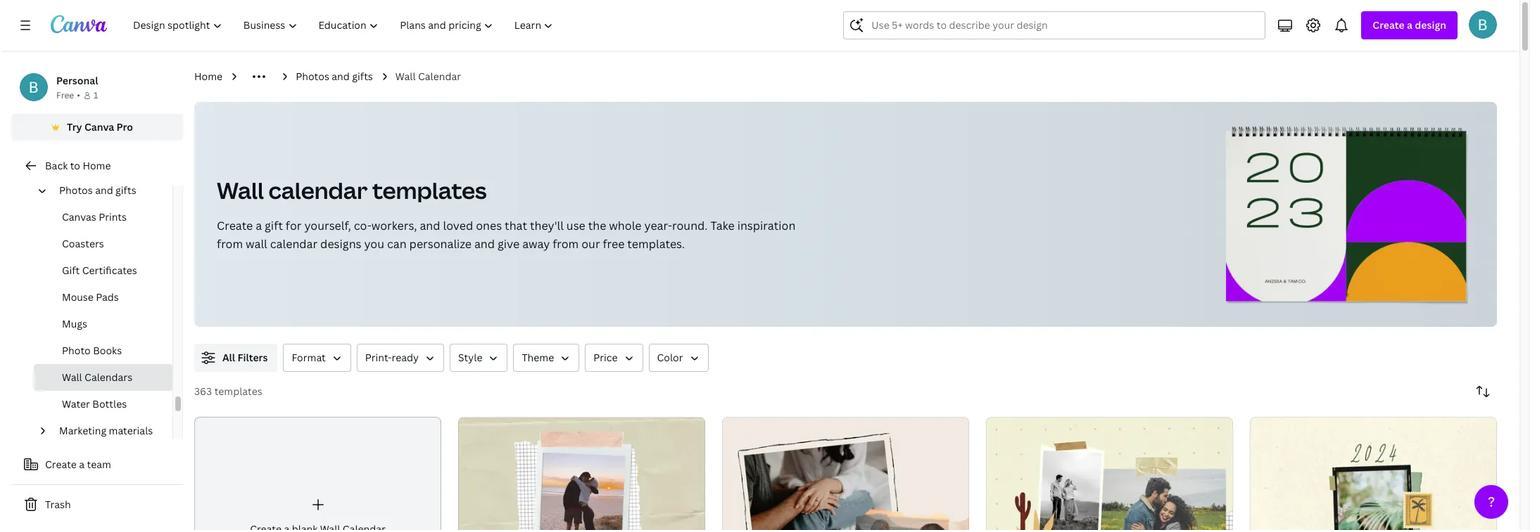 Task type: locate. For each thing, give the bounding box(es) containing it.
and down "back to home" link
[[95, 184, 113, 197]]

photos and gifts down top level navigation element
[[296, 70, 373, 83]]

363 templates
[[194, 385, 262, 398]]

2 horizontal spatial a
[[1407, 18, 1413, 32]]

and
[[332, 70, 350, 83], [95, 184, 113, 197], [420, 218, 440, 234], [474, 237, 495, 252]]

try canva pro button
[[11, 114, 183, 141]]

1 horizontal spatial templates
[[372, 175, 487, 206]]

inspiration
[[737, 218, 796, 234]]

0 vertical spatial photos and gifts
[[296, 70, 373, 83]]

filters
[[238, 351, 268, 365]]

create
[[1373, 18, 1405, 32], [217, 218, 253, 234], [45, 458, 77, 472]]

2 vertical spatial create
[[45, 458, 77, 472]]

0 horizontal spatial from
[[217, 237, 243, 252]]

create for create a design
[[1373, 18, 1405, 32]]

style button
[[450, 344, 508, 372]]

1 horizontal spatial from
[[553, 237, 579, 252]]

None search field
[[844, 11, 1266, 39]]

the
[[588, 218, 606, 234]]

photos down top level navigation element
[[296, 70, 329, 83]]

calendar up yourself,
[[268, 175, 368, 206]]

a inside create a team button
[[79, 458, 85, 472]]

photos down to at left top
[[59, 184, 93, 197]]

from down use
[[553, 237, 579, 252]]

gifts
[[352, 70, 373, 83], [115, 184, 136, 197]]

photos and gifts down "back to home" link
[[59, 184, 136, 197]]

0 vertical spatial photos
[[296, 70, 329, 83]]

2 vertical spatial wall
[[62, 371, 82, 384]]

photos and gifts inside button
[[59, 184, 136, 197]]

mugs link
[[34, 311, 172, 338]]

1 horizontal spatial photos and gifts
[[296, 70, 373, 83]]

2 horizontal spatial wall
[[396, 70, 416, 83]]

1 vertical spatial a
[[256, 218, 262, 234]]

print-ready
[[365, 351, 419, 365]]

marketing materials
[[59, 424, 153, 438]]

photos and gifts
[[296, 70, 373, 83], [59, 184, 136, 197]]

templates.
[[627, 237, 685, 252]]

1 horizontal spatial wall
[[217, 175, 264, 206]]

designs
[[320, 237, 362, 252]]

print-
[[365, 351, 392, 365]]

0 horizontal spatial a
[[79, 458, 85, 472]]

calendar down the 'for'
[[270, 237, 318, 252]]

0 horizontal spatial create
[[45, 458, 77, 472]]

create inside create a gift for yourself, co-workers, and loved ones that they'll use the whole year-round. take inspiration from wall calendar designs you can personalize and give away from our free templates.
[[217, 218, 253, 234]]

a inside create a gift for yourself, co-workers, and loved ones that they'll use the whole year-round. take inspiration from wall calendar designs you can personalize and give away from our free templates.
[[256, 218, 262, 234]]

away
[[522, 237, 550, 252]]

2 from from the left
[[553, 237, 579, 252]]

1 horizontal spatial gifts
[[352, 70, 373, 83]]

theme button
[[514, 344, 580, 372]]

2 vertical spatial a
[[79, 458, 85, 472]]

gifts up prints
[[115, 184, 136, 197]]

1 horizontal spatial home
[[194, 70, 223, 83]]

1 vertical spatial gifts
[[115, 184, 136, 197]]

0 horizontal spatial templates
[[214, 385, 262, 398]]

create up wall
[[217, 218, 253, 234]]

0 vertical spatial wall
[[396, 70, 416, 83]]

pro
[[117, 120, 133, 134]]

a left the design
[[1407, 18, 1413, 32]]

0 vertical spatial create
[[1373, 18, 1405, 32]]

wall left calendar at left
[[396, 70, 416, 83]]

marketing
[[59, 424, 106, 438]]

photo
[[62, 344, 91, 358]]

calendar
[[268, 175, 368, 206], [270, 237, 318, 252]]

from left wall
[[217, 237, 243, 252]]

create a team button
[[11, 451, 183, 479]]

create left the design
[[1373, 18, 1405, 32]]

templates
[[372, 175, 487, 206], [214, 385, 262, 398]]

all
[[222, 351, 235, 365]]

free
[[56, 89, 74, 101]]

top level navigation element
[[124, 11, 566, 39]]

can
[[387, 237, 407, 252]]

0 horizontal spatial home
[[83, 159, 111, 172]]

home
[[194, 70, 223, 83], [83, 159, 111, 172]]

0 horizontal spatial photos
[[59, 184, 93, 197]]

1 vertical spatial photos and gifts
[[59, 184, 136, 197]]

wall
[[246, 237, 267, 252]]

calendar inside create a gift for yourself, co-workers, and loved ones that they'll use the whole year-round. take inspiration from wall calendar designs you can personalize and give away from our free templates.
[[270, 237, 318, 252]]

wall for wall calendars
[[62, 371, 82, 384]]

wall calendar templates image
[[1197, 102, 1497, 327], [1227, 131, 1467, 302]]

templates up loved
[[372, 175, 487, 206]]

1 vertical spatial calendar
[[270, 237, 318, 252]]

coasters
[[62, 237, 104, 251]]

brad klo image
[[1469, 11, 1497, 39]]

0 horizontal spatial photos and gifts
[[59, 184, 136, 197]]

wall
[[396, 70, 416, 83], [217, 175, 264, 206], [62, 371, 82, 384]]

a
[[1407, 18, 1413, 32], [256, 218, 262, 234], [79, 458, 85, 472]]

create left the team
[[45, 458, 77, 472]]

and up personalize in the top left of the page
[[420, 218, 440, 234]]

1 vertical spatial home
[[83, 159, 111, 172]]

gift
[[62, 264, 80, 277]]

create for create a team
[[45, 458, 77, 472]]

and down top level navigation element
[[332, 70, 350, 83]]

colorful woman scrapbook travel wall calendar image
[[1250, 418, 1497, 531]]

free
[[603, 237, 625, 252]]

1 vertical spatial templates
[[214, 385, 262, 398]]

a inside the create a design dropdown button
[[1407, 18, 1413, 32]]

1 vertical spatial create
[[217, 218, 253, 234]]

canvas prints link
[[34, 204, 172, 231]]

prints
[[99, 210, 127, 224]]

trash
[[45, 498, 71, 512]]

create a blank wall calendar element
[[194, 417, 441, 531]]

wall up water on the bottom
[[62, 371, 82, 384]]

pads
[[96, 291, 119, 304]]

2 horizontal spatial create
[[1373, 18, 1405, 32]]

marketing materials button
[[54, 418, 164, 445]]

1 vertical spatial wall
[[217, 175, 264, 206]]

create inside dropdown button
[[1373, 18, 1405, 32]]

a left the team
[[79, 458, 85, 472]]

mouse pads link
[[34, 284, 172, 311]]

0 vertical spatial templates
[[372, 175, 487, 206]]

templates down all filters button
[[214, 385, 262, 398]]

photos
[[296, 70, 329, 83], [59, 184, 93, 197]]

certificates
[[82, 264, 137, 277]]

workers,
[[371, 218, 417, 234]]

wall up wall
[[217, 175, 264, 206]]

photo books
[[62, 344, 122, 358]]

a left gift
[[256, 218, 262, 234]]

mugs
[[62, 317, 87, 331]]

0 vertical spatial a
[[1407, 18, 1413, 32]]

format
[[292, 351, 326, 365]]

wall calendar templates
[[217, 175, 487, 206]]

photos inside button
[[59, 184, 93, 197]]

home link
[[194, 69, 223, 84]]

create inside button
[[45, 458, 77, 472]]

gifts down top level navigation element
[[352, 70, 373, 83]]

0 vertical spatial gifts
[[352, 70, 373, 83]]

style
[[458, 351, 483, 365]]

photo books link
[[34, 338, 172, 365]]

mouse
[[62, 291, 94, 304]]

1 horizontal spatial a
[[256, 218, 262, 234]]

personal
[[56, 74, 98, 87]]

0 horizontal spatial gifts
[[115, 184, 136, 197]]

1 vertical spatial photos
[[59, 184, 93, 197]]

design
[[1415, 18, 1447, 32]]

1 from from the left
[[217, 237, 243, 252]]

a for design
[[1407, 18, 1413, 32]]

format button
[[283, 344, 351, 372]]

1 horizontal spatial create
[[217, 218, 253, 234]]

whole
[[609, 218, 642, 234]]

0 horizontal spatial wall
[[62, 371, 82, 384]]

gift certificates
[[62, 264, 137, 277]]



Task type: describe. For each thing, give the bounding box(es) containing it.
color
[[657, 351, 683, 365]]

and inside button
[[95, 184, 113, 197]]

all filters button
[[194, 344, 278, 372]]

that
[[505, 218, 527, 234]]

and down ones
[[474, 237, 495, 252]]

Sort by button
[[1469, 378, 1497, 406]]

all filters
[[222, 351, 268, 365]]

a for team
[[79, 458, 85, 472]]

wall for wall calendar
[[396, 70, 416, 83]]

canvas prints
[[62, 210, 127, 224]]

mouse pads
[[62, 291, 119, 304]]

create for create a gift for yourself, co-workers, and loved ones that they'll use the whole year-round. take inspiration from wall calendar designs you can personalize and give away from our free templates.
[[217, 218, 253, 234]]

back
[[45, 159, 68, 172]]

use
[[567, 218, 586, 234]]

coasters link
[[34, 231, 172, 258]]

team
[[87, 458, 111, 472]]

wall for wall calendar templates
[[217, 175, 264, 206]]

363
[[194, 385, 212, 398]]

round.
[[672, 218, 708, 234]]

0 vertical spatial home
[[194, 70, 223, 83]]

our
[[582, 237, 600, 252]]

wall calendars
[[62, 371, 132, 384]]

personalize
[[409, 237, 472, 252]]

create a design
[[1373, 18, 1447, 32]]

bottles
[[92, 398, 127, 411]]

try canva pro
[[67, 120, 133, 134]]

back to home
[[45, 159, 111, 172]]

take
[[711, 218, 735, 234]]

0 vertical spatial calendar
[[268, 175, 368, 206]]

calendar
[[418, 70, 461, 83]]

year-
[[644, 218, 672, 234]]

try
[[67, 120, 82, 134]]

canvas
[[62, 210, 96, 224]]

they'll
[[530, 218, 564, 234]]

wall calendar
[[396, 70, 461, 83]]

color button
[[649, 344, 709, 372]]

back to home link
[[11, 152, 183, 180]]

give
[[498, 237, 520, 252]]

ready
[[392, 351, 419, 365]]

water bottles
[[62, 398, 127, 411]]

for
[[286, 218, 302, 234]]

Search search field
[[872, 12, 1257, 39]]

price button
[[585, 344, 643, 372]]

theme
[[522, 351, 554, 365]]

beige scrapbook couple wall calendar image
[[986, 418, 1233, 531]]

gifts inside button
[[115, 184, 136, 197]]

create a gift for yourself, co-workers, and loved ones that they'll use the whole year-round. take inspiration from wall calendar designs you can personalize and give away from our free templates.
[[217, 218, 796, 252]]

create a design button
[[1362, 11, 1458, 39]]

water bottles link
[[34, 391, 172, 418]]

gift
[[265, 218, 283, 234]]

print-ready button
[[357, 344, 444, 372]]

calendars
[[85, 371, 132, 384]]

beige and brown polaroid scrapbook travel wall calendar image
[[458, 418, 705, 531]]

a for gift
[[256, 218, 262, 234]]

to
[[70, 159, 80, 172]]

trash link
[[11, 491, 183, 520]]

price
[[594, 351, 618, 365]]

1
[[94, 89, 98, 101]]

co-
[[354, 218, 371, 234]]

ones
[[476, 218, 502, 234]]

yourself,
[[304, 218, 351, 234]]

gift certificates link
[[34, 258, 172, 284]]

you
[[364, 237, 384, 252]]

loved
[[443, 218, 473, 234]]

free •
[[56, 89, 80, 101]]

materials
[[109, 424, 153, 438]]

•
[[77, 89, 80, 101]]

water
[[62, 398, 90, 411]]

create a team
[[45, 458, 111, 472]]

books
[[93, 344, 122, 358]]

photos and gifts button
[[54, 177, 164, 204]]

canva
[[84, 120, 114, 134]]

colorful watercolor scrapbook couple wall calendar image
[[722, 418, 969, 531]]

1 horizontal spatial photos
[[296, 70, 329, 83]]



Task type: vqa. For each thing, say whether or not it's contained in the screenshot.
on
no



